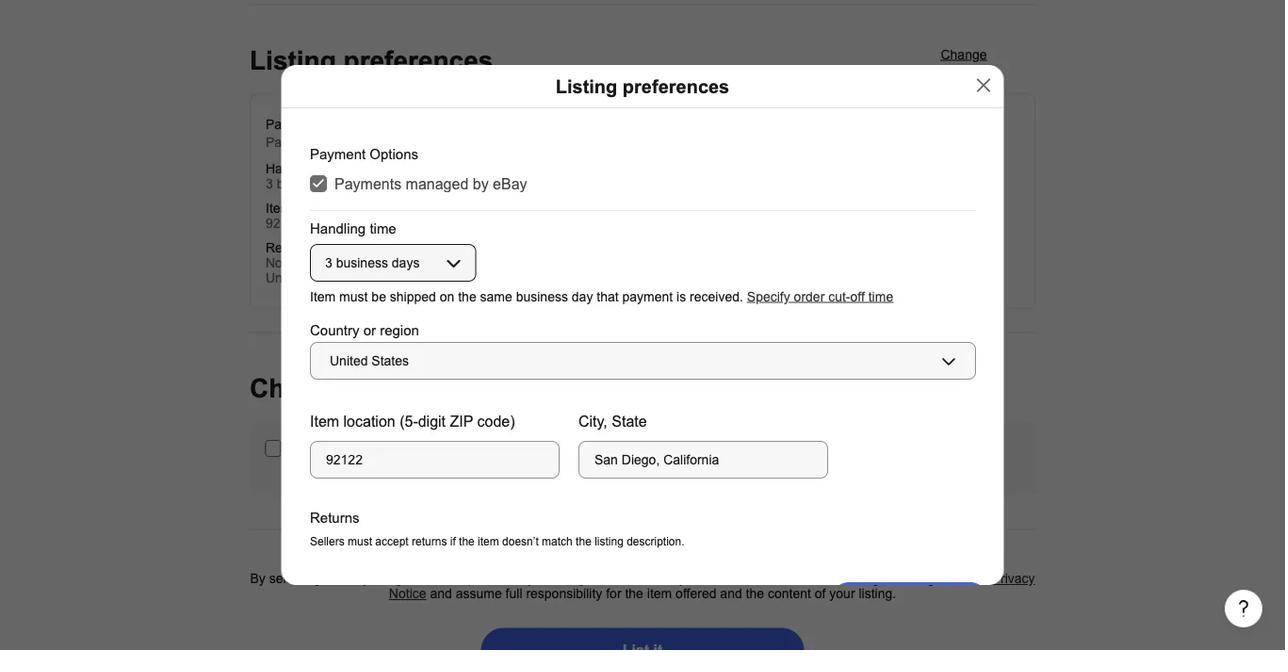 Task type: locate. For each thing, give the bounding box(es) containing it.
accept up "assume"
[[440, 572, 479, 587]]

0 horizontal spatial managed
[[328, 135, 383, 150]]

united
[[329, 354, 368, 368]]

0 vertical spatial your
[[729, 549, 755, 564]]

days inside handling time 3 business days
[[333, 177, 360, 192]]

1 vertical spatial location
[[343, 413, 395, 430]]

and up and assume full responsibility for the item offered and the content of your listing. on the bottom of the page
[[638, 572, 660, 587]]

your up the terms
[[729, 549, 755, 564]]

payments
[[266, 135, 325, 150], [334, 175, 401, 192], [663, 572, 722, 587]]

0 horizontal spatial time
[[322, 162, 347, 177]]

0 vertical spatial location
[[295, 202, 341, 216]]

1 horizontal spatial payments
[[334, 175, 401, 192]]

0 horizontal spatial preferences
[[344, 46, 493, 76]]

listing preferences
[[250, 46, 493, 76], [556, 76, 730, 97]]

3 down handling time
[[325, 255, 332, 270]]

business up as
[[336, 255, 388, 270]]

3 up 92122
[[266, 177, 273, 192]]

days
[[333, 177, 360, 192], [392, 255, 419, 270]]

content
[[768, 587, 812, 602]]

item
[[310, 271, 335, 286], [478, 535, 499, 548], [758, 549, 783, 564], [647, 587, 672, 602]]

item for item location 92122
[[266, 202, 292, 216]]

payment inside payment method payments managed by ebay
[[266, 118, 318, 132]]

1 vertical spatial your
[[830, 587, 856, 602]]

0 vertical spatial returns
[[266, 241, 312, 256]]

returns up no
[[266, 241, 312, 256]]

0 horizontal spatial list
[[325, 572, 346, 587]]

managed down method on the left top of the page
[[328, 135, 383, 150]]

payment for payment options
[[310, 146, 365, 162]]

options
[[369, 146, 418, 162]]

list left it,
[[325, 572, 346, 587]]

or
[[363, 322, 376, 338]]

for right it
[[503, 549, 519, 564]]

and down to
[[430, 587, 452, 602]]

the up "assume"
[[483, 572, 501, 587]]

time down the payment options
[[322, 162, 347, 177]]

for
[[503, 549, 519, 564], [606, 587, 622, 602]]

0 vertical spatial time
[[322, 162, 347, 177]]

returns inside returns accepted no unless item not as described
[[266, 241, 312, 256]]

location
[[295, 202, 341, 216], [343, 413, 395, 430]]

1 vertical spatial must
[[347, 535, 372, 548]]

0 horizontal spatial accept
[[375, 535, 408, 548]]

final value fee link
[[563, 549, 645, 564]]

item down charity at left bottom
[[310, 413, 339, 430]]

managed inside payment method payments managed by ebay
[[328, 135, 383, 150]]

united states button
[[310, 342, 976, 380]]

0 vertical spatial payments
[[266, 135, 325, 150]]

2 vertical spatial time
[[868, 289, 893, 304]]

of right content
[[815, 587, 826, 602]]

payment
[[266, 118, 318, 132], [310, 146, 365, 162]]

location down handling time 3 business days
[[295, 202, 341, 216]]

3
[[266, 177, 273, 192], [325, 255, 332, 270]]

zip
[[450, 413, 473, 430]]

0 vertical spatial list
[[469, 549, 489, 564]]

1 vertical spatial payment
[[310, 146, 365, 162]]

0 horizontal spatial days
[[333, 177, 360, 192]]

assume
[[456, 587, 502, 602]]

payments up handling time 3 business days
[[266, 135, 325, 150]]

1 horizontal spatial listing
[[556, 76, 618, 97]]

0 horizontal spatial location
[[295, 202, 341, 216]]

location inside 'item location 92122'
[[295, 202, 341, 216]]

order
[[794, 289, 825, 304]]

state
[[612, 413, 647, 430]]

2 horizontal spatial payments
[[663, 572, 722, 587]]

unless
[[266, 271, 306, 286]]

(5-
[[399, 413, 418, 430]]

listing
[[250, 46, 336, 76], [556, 76, 618, 97]]

must
[[339, 289, 368, 304], [347, 535, 372, 548]]

0 horizontal spatial business
[[277, 177, 329, 192]]

1 vertical spatial list
[[325, 572, 346, 587]]

your down the 'acknowledge'
[[830, 587, 856, 602]]

item up 92122
[[266, 202, 292, 216]]

0 horizontal spatial listing
[[250, 46, 336, 76]]

0 vertical spatial accept
[[375, 535, 408, 548]]

1 horizontal spatial your
[[830, 587, 856, 602]]

full
[[506, 587, 523, 602]]

accept
[[375, 535, 408, 548], [440, 572, 479, 587]]

item for sellers must accept returns if the item doesn't match the listing description.
[[478, 535, 499, 548]]

2 vertical spatial business
[[516, 289, 568, 304]]

None text field
[[578, 441, 828, 479]]

and
[[638, 572, 660, 587], [430, 587, 452, 602], [721, 587, 743, 602]]

0 horizontal spatial 3
[[266, 177, 273, 192]]

2 vertical spatial item
[[310, 413, 339, 430]]

1 vertical spatial managed
[[405, 175, 468, 192]]

0 horizontal spatial user
[[539, 572, 566, 587]]

None text field
[[310, 441, 559, 479]]

time right off
[[868, 289, 893, 304]]

responsibility
[[526, 587, 603, 602]]

0 vertical spatial item
[[266, 202, 292, 216]]

managed down options
[[405, 175, 468, 192]]

digit
[[418, 413, 445, 430]]

1 vertical spatial payments
[[334, 175, 401, 192]]

handling up the accepted
[[310, 221, 365, 236]]

must for item
[[339, 289, 368, 304]]

city, state
[[578, 413, 647, 430]]

1 horizontal spatial business
[[336, 255, 388, 270]]

0 vertical spatial 3
[[266, 177, 273, 192]]

your
[[729, 549, 755, 564], [830, 587, 856, 602]]

united states
[[329, 354, 409, 368]]

states
[[371, 354, 409, 368]]

item left offered
[[647, 587, 672, 602]]

by
[[250, 572, 266, 587]]

handling inside handling time 3 business days
[[266, 162, 318, 177]]

description.
[[627, 535, 684, 548]]

location left (5-
[[343, 413, 395, 430]]

payments terms of use link
[[663, 572, 803, 587]]

item inside returns accepted no unless item not as described
[[310, 271, 335, 286]]

2 user from the left
[[961, 572, 989, 587]]

item up country
[[310, 289, 335, 304]]

not
[[338, 271, 357, 286]]

0 horizontal spatial by
[[387, 135, 401, 150]]

user up responsibility
[[539, 572, 566, 587]]

1 horizontal spatial time
[[369, 221, 396, 236]]

returns
[[266, 241, 312, 256], [310, 510, 359, 526]]

user left privacy
[[961, 572, 989, 587]]

item
[[266, 202, 292, 216], [310, 289, 335, 304], [310, 413, 339, 430]]

for down by selecting list it, you agree to accept the ebay user agreement and payments terms of use , acknowledge reading the
[[606, 587, 622, 602]]

days inside 'popup button'
[[392, 255, 419, 270]]

1 user from the left
[[539, 572, 566, 587]]

1 horizontal spatial of
[[815, 587, 826, 602]]

1 horizontal spatial listing preferences
[[556, 76, 730, 97]]

days up described
[[392, 255, 419, 270]]

region
[[380, 322, 419, 338]]

days down the payment options
[[333, 177, 360, 192]]

ebay inside payment method payments managed by ebay
[[404, 135, 435, 150]]

item left the not
[[310, 271, 335, 286]]

and down payments terms of use link
[[721, 587, 743, 602]]

agreement
[[569, 572, 634, 587]]

1 horizontal spatial days
[[392, 255, 419, 270]]

0 vertical spatial ebay
[[404, 135, 435, 150]]

handling time 3 business days
[[266, 162, 360, 192]]

must down the not
[[339, 289, 368, 304]]

handling up 'item location 92122'
[[266, 162, 318, 177]]

business left "day"
[[516, 289, 568, 304]]

1 horizontal spatial list
[[469, 549, 489, 564]]

1 vertical spatial days
[[392, 255, 419, 270]]

1 vertical spatial for
[[606, 587, 622, 602]]

2 vertical spatial payments
[[663, 572, 722, 587]]

free.
[[522, 549, 549, 564]]

1 horizontal spatial by
[[473, 175, 488, 192]]

time up 3 business days
[[369, 221, 396, 236]]

0 vertical spatial for
[[503, 549, 519, 564]]

1 vertical spatial returns
[[310, 510, 359, 526]]

by inside payment method payments managed by ebay
[[387, 135, 401, 150]]

0 vertical spatial business
[[277, 177, 329, 192]]

it,
[[349, 572, 359, 587]]

handling
[[266, 162, 318, 177], [310, 221, 365, 236]]

2 horizontal spatial and
[[721, 587, 743, 602]]

1 vertical spatial 3
[[325, 255, 332, 270]]

the
[[458, 289, 476, 304], [459, 535, 474, 548], [576, 535, 591, 548], [483, 572, 501, 587], [939, 572, 957, 587], [625, 587, 644, 602], [746, 587, 765, 602]]

1 horizontal spatial 3
[[325, 255, 332, 270]]

0 vertical spatial must
[[339, 289, 368, 304]]

item inside 'item location 92122'
[[266, 202, 292, 216]]

0 vertical spatial days
[[333, 177, 360, 192]]

help, opens dialogs image
[[1235, 599, 1254, 618]]

1 vertical spatial business
[[336, 255, 388, 270]]

of
[[765, 572, 776, 587], [815, 587, 826, 602]]

must right sellers
[[347, 535, 372, 548]]

item for item location (5-digit zip code)
[[310, 413, 339, 430]]

by selecting list it, you agree to accept the ebay user agreement and payments terms of use , acknowledge reading the
[[250, 572, 961, 587]]

listing.
[[859, 587, 897, 602]]

sells.
[[787, 549, 817, 564]]

0 vertical spatial handling
[[266, 162, 318, 177]]

0 vertical spatial payment
[[266, 118, 318, 132]]

0 horizontal spatial for
[[503, 549, 519, 564]]

0 horizontal spatial and
[[430, 587, 452, 602]]

1 horizontal spatial managed
[[405, 175, 468, 192]]

item up use
[[758, 549, 783, 564]]

1 vertical spatial time
[[369, 221, 396, 236]]

by
[[387, 135, 401, 150], [473, 175, 488, 192]]

1 vertical spatial item
[[310, 289, 335, 304]]

0 horizontal spatial your
[[729, 549, 755, 564]]

list left it
[[469, 549, 489, 564]]

time
[[322, 162, 347, 177], [369, 221, 396, 236], [868, 289, 893, 304]]

0 horizontal spatial payments
[[266, 135, 325, 150]]

payment left method on the left top of the page
[[266, 118, 318, 132]]

match
[[542, 535, 572, 548]]

accepted
[[316, 241, 369, 256]]

ebay
[[404, 135, 435, 150], [493, 175, 527, 192], [505, 572, 535, 587]]

returns up sellers
[[310, 510, 359, 526]]

1 horizontal spatial user
[[961, 572, 989, 587]]

item up it
[[478, 535, 499, 548]]

agree
[[388, 572, 422, 587]]

time inside handling time 3 business days
[[322, 162, 347, 177]]

1 vertical spatial handling
[[310, 221, 365, 236]]

business
[[277, 177, 329, 192], [336, 255, 388, 270], [516, 289, 568, 304]]

the right on
[[458, 289, 476, 304]]

0 vertical spatial managed
[[328, 135, 383, 150]]

payments down the payment options
[[334, 175, 401, 192]]

1 horizontal spatial preferences
[[623, 76, 730, 97]]

business up 'item location 92122'
[[277, 177, 329, 192]]

1 horizontal spatial accept
[[440, 572, 479, 587]]

1 horizontal spatial location
[[343, 413, 395, 430]]

accept left returns
[[375, 535, 408, 548]]

0 vertical spatial by
[[387, 135, 401, 150]]

of left use
[[765, 572, 776, 587]]

payments up offered
[[663, 572, 722, 587]]

payment down method on the left top of the page
[[310, 146, 365, 162]]

1 horizontal spatial for
[[606, 587, 622, 602]]

specify order cut-off time link
[[747, 289, 903, 304]]

item for final value fee applies when your item sells.
[[758, 549, 783, 564]]

user
[[539, 572, 566, 587], [961, 572, 989, 587]]

2 vertical spatial ebay
[[505, 572, 535, 587]]



Task type: vqa. For each thing, say whether or not it's contained in the screenshot.
Handling inside the HANDLING TIME 3 BUSINESS DAYS
yes



Task type: describe. For each thing, give the bounding box(es) containing it.
returns
[[412, 535, 447, 548]]

2 horizontal spatial business
[[516, 289, 568, 304]]

the up final
[[576, 535, 591, 548]]

the right reading
[[939, 572, 957, 587]]

0 horizontal spatial listing preferences
[[250, 46, 493, 76]]

user privacy notice link
[[389, 572, 1036, 602]]

payment options
[[310, 146, 418, 162]]

on
[[440, 289, 454, 304]]

must for sellers
[[347, 535, 372, 548]]

applies
[[648, 549, 690, 564]]

charity
[[250, 374, 341, 404]]

returns for returns accepted no unless item not as described
[[266, 241, 312, 256]]

to
[[426, 572, 437, 587]]

business inside 'popup button'
[[336, 255, 388, 270]]

off
[[850, 289, 865, 304]]

use
[[780, 572, 803, 587]]

as
[[360, 271, 374, 286]]

handling time
[[310, 221, 396, 236]]

item for item must be shipped on the same business day that payment is received. specify order cut-off time
[[310, 289, 335, 304]]

acknowledge
[[810, 572, 887, 587]]

reading
[[891, 572, 935, 587]]

change
[[941, 47, 987, 62]]

the down the terms
[[746, 587, 765, 602]]

payment for payment method payments managed by ebay
[[266, 118, 318, 132]]

no
[[266, 256, 283, 271]]

ebay user agreement link
[[505, 572, 634, 587]]

final
[[563, 549, 588, 564]]

value
[[591, 549, 623, 564]]

payment method payments managed by ebay
[[266, 118, 435, 150]]

sellers
[[310, 535, 344, 548]]

payment
[[622, 289, 673, 304]]

location for (5-
[[343, 413, 395, 430]]

0 horizontal spatial of
[[765, 572, 776, 587]]

same
[[480, 289, 512, 304]]

payments managed by ebay
[[334, 175, 527, 192]]

specify
[[747, 289, 790, 304]]

payments inside payment method payments managed by ebay
[[266, 135, 325, 150]]

be
[[371, 289, 386, 304]]

3 business days
[[325, 255, 419, 270]]

1 vertical spatial accept
[[440, 572, 479, 587]]

method
[[322, 118, 366, 132]]

day
[[572, 289, 593, 304]]

list it for free.
[[469, 549, 549, 564]]

received.
[[690, 289, 743, 304]]

1 vertical spatial ebay
[[493, 175, 527, 192]]

location for 92122
[[295, 202, 341, 216]]

city,
[[578, 413, 607, 430]]

the down by selecting list it, you agree to accept the ebay user agreement and payments terms of use , acknowledge reading the
[[625, 587, 644, 602]]

business inside handling time 3 business days
[[277, 177, 329, 192]]

3 inside handling time 3 business days
[[266, 177, 273, 192]]

1 horizontal spatial and
[[638, 572, 660, 587]]

change button
[[923, 39, 1006, 76]]

and assume full responsibility for the item offered and the content of your listing.
[[427, 587, 897, 602]]

3 business days button
[[310, 244, 476, 282]]

listing
[[594, 535, 623, 548]]

returns accepted no unless item not as described
[[266, 241, 435, 286]]

if
[[450, 535, 456, 548]]

time for handling time 3 business days
[[322, 162, 347, 177]]

you
[[363, 572, 384, 587]]

code)
[[477, 413, 515, 430]]

item location (5-digit zip code)
[[310, 413, 515, 430]]

described
[[378, 271, 435, 286]]

item must be shipped on the same business day that payment is received. specify order cut-off time
[[310, 289, 893, 304]]

privacy
[[992, 572, 1036, 587]]

doesn't
[[502, 535, 539, 548]]

1 vertical spatial by
[[473, 175, 488, 192]]

notice
[[389, 587, 427, 602]]

terms
[[725, 572, 761, 587]]

handling for handling time
[[310, 221, 365, 236]]

cut-
[[828, 289, 850, 304]]

when
[[694, 549, 725, 564]]

3 inside 3 business days 'popup button'
[[325, 255, 332, 270]]

92122
[[266, 217, 303, 231]]

user privacy notice
[[389, 572, 1036, 602]]

final value fee applies when your item sells.
[[563, 549, 817, 564]]

selecting
[[269, 572, 321, 587]]

handling for handling time 3 business days
[[266, 162, 318, 177]]

offered
[[676, 587, 717, 602]]

fee
[[626, 549, 645, 564]]

user inside user privacy notice
[[961, 572, 989, 587]]

shipped
[[390, 289, 436, 304]]

that
[[597, 289, 619, 304]]

item location 92122
[[266, 202, 341, 231]]

returns for returns
[[310, 510, 359, 526]]

sellers must accept returns if the item doesn't match the listing description.
[[310, 535, 684, 548]]

2 horizontal spatial time
[[868, 289, 893, 304]]

is
[[676, 289, 686, 304]]

item for and assume full responsibility for the item offered and the content of your listing.
[[647, 587, 672, 602]]

the right if
[[459, 535, 474, 548]]

it
[[493, 549, 499, 564]]

country
[[310, 322, 359, 338]]

,
[[803, 572, 807, 587]]

country or region
[[310, 322, 419, 338]]

time for handling time
[[369, 221, 396, 236]]



